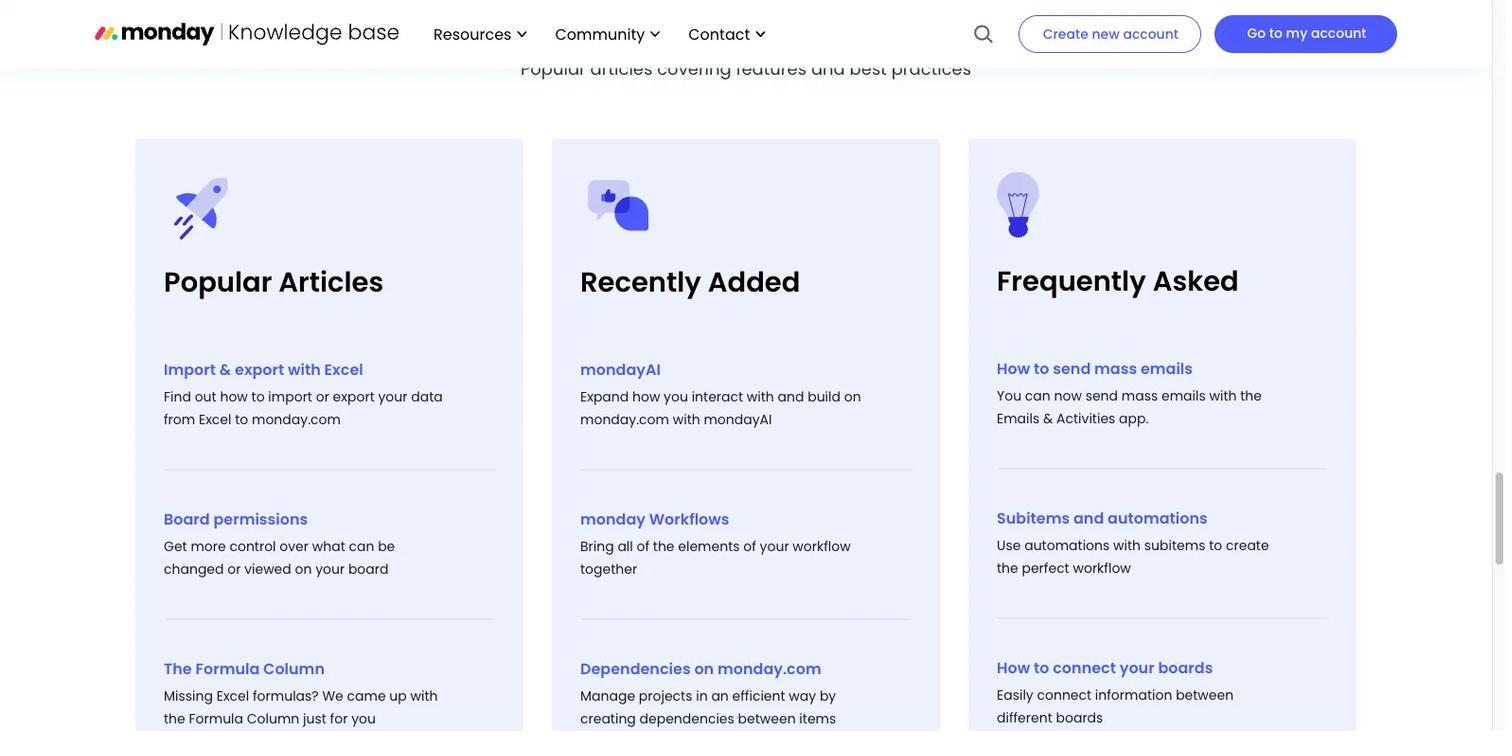 Task type: describe. For each thing, give the bounding box(es) containing it.
added
[[708, 263, 801, 301]]

1 horizontal spatial account
[[1312, 24, 1367, 42]]

workflows
[[649, 509, 730, 530]]

use
[[997, 537, 1021, 555]]

came
[[347, 687, 386, 706]]

your inside the import & export with excel find out how to import or export your data from excel to monday.com
[[378, 388, 408, 406]]

missing
[[164, 687, 213, 706]]

an
[[712, 687, 729, 706]]

with inside the formula column missing excel formulas? we came up with the formula column just for you
[[410, 687, 438, 706]]

interact
[[692, 388, 743, 406]]

all
[[618, 538, 633, 556]]

more
[[191, 538, 226, 556]]

on inside mondayai expand how you interact with and build on monday.com with mondayai
[[844, 388, 861, 406]]

list containing resources
[[415, 0, 775, 68]]

how to connect your boards easily connect information between different boards
[[997, 657, 1234, 727]]

to inside how to send mass emails you can now send mass emails with the emails & activities app.
[[1034, 358, 1050, 379]]

the inside the formula column missing excel formulas? we came up with the formula column just for you
[[164, 710, 185, 728]]

0 vertical spatial connect
[[1053, 657, 1116, 679]]

how to connect your boards link
[[997, 657, 1213, 679]]

by
[[820, 687, 836, 706]]

efficient
[[733, 687, 786, 706]]

bring
[[581, 538, 614, 556]]

your inside board permissions get more control over what can be changed or viewed on your board
[[315, 560, 345, 579]]

information
[[1096, 686, 1173, 705]]

popular articles covering features and best practices
[[521, 57, 972, 81]]

different
[[997, 709, 1053, 727]]

app.
[[1119, 410, 1149, 428]]

out
[[195, 388, 217, 406]]

my
[[1287, 24, 1308, 42]]

how to send mass emails you can now send mass emails with the emails & activities app.
[[997, 358, 1262, 428]]

with inside the import & export with excel find out how to import or export your data from excel to monday.com
[[288, 359, 321, 380]]

to inside the subitems and automations use automations with subitems to create the perfect workflow
[[1209, 537, 1223, 555]]

& inside how to send mass emails you can now send mass emails with the emails & activities app.
[[1044, 410, 1053, 428]]

create new account
[[1043, 25, 1179, 43]]

2 of from the left
[[744, 538, 757, 556]]

board
[[348, 560, 389, 579]]

your inside how to connect your boards easily connect information between different boards
[[1120, 657, 1155, 679]]

find
[[164, 388, 191, 406]]

recently added
[[581, 263, 801, 301]]

how inside mondayai expand how you interact with and build on monday.com with mondayai
[[633, 388, 660, 406]]

monday.com logo image
[[95, 14, 400, 54]]

covering
[[657, 57, 732, 81]]

contact link
[[679, 18, 775, 50]]

with inside the subitems and automations use automations with subitems to create the perfect workflow
[[1114, 537, 1141, 555]]

import & export with excel find out how to import or export your data from excel to monday.com
[[164, 359, 443, 429]]

create
[[1043, 25, 1089, 43]]

features
[[736, 57, 807, 81]]

monday.com inside mondayai expand how you interact with and build on monday.com with mondayai
[[581, 411, 669, 429]]

go to my account
[[1248, 24, 1367, 42]]

resources link
[[424, 18, 536, 50]]

1 vertical spatial column
[[247, 710, 300, 728]]

& inside the import & export with excel find out how to import or export your data from excel to monday.com
[[219, 359, 231, 380]]

the inside monday workflows bring all of the elements of your workflow together
[[653, 538, 675, 556]]

and inside the subitems and automations use automations with subitems to create the perfect workflow
[[1074, 508, 1104, 529]]

go
[[1248, 24, 1266, 42]]

permissions
[[214, 509, 308, 530]]

to inside main element
[[1270, 24, 1283, 42]]

control
[[230, 538, 276, 556]]

can inside how to send mass emails you can now send mass emails with the emails & activities app.
[[1025, 387, 1051, 405]]

1 vertical spatial boards
[[1056, 709, 1104, 727]]

frequently asked
[[997, 262, 1239, 300]]

items
[[800, 710, 836, 728]]

community
[[555, 23, 645, 44]]

how inside the import & export with excel find out how to import or export your data from excel to monday.com
[[220, 388, 248, 406]]

expand
[[581, 388, 629, 406]]

recently
[[581, 263, 702, 301]]

1 vertical spatial emails
[[1162, 387, 1206, 405]]

the inside the subitems and automations use automations with subitems to create the perfect workflow
[[997, 559, 1019, 578]]

between inside how to connect your boards easily connect information between different boards
[[1176, 686, 1234, 705]]

emails
[[997, 410, 1040, 428]]

monday workflows bring all of the elements of your workflow together
[[581, 509, 851, 579]]

1 horizontal spatial mondayai
[[704, 411, 772, 429]]

1 horizontal spatial export
[[333, 388, 375, 406]]

workflow inside monday workflows bring all of the elements of your workflow together
[[793, 538, 851, 556]]

you
[[997, 387, 1022, 405]]

you inside the formula column missing excel formulas? we came up with the formula column just for you
[[351, 710, 376, 728]]

the inside how to send mass emails you can now send mass emails with the emails & activities app.
[[1241, 387, 1262, 405]]

import & export with excel link
[[164, 359, 363, 380]]

on inside dependencies on monday.com manage projects in an efficient way by creating dependencies between items
[[695, 658, 714, 680]]

import
[[268, 388, 312, 406]]

board permissions get more control over what can be changed or viewed on your board
[[164, 509, 395, 579]]

between inside dependencies on monday.com manage projects in an efficient way by creating dependencies between items
[[738, 710, 796, 728]]

how for how to send mass emails
[[997, 358, 1030, 379]]

your inside monday workflows bring all of the elements of your workflow together
[[760, 538, 789, 556]]

activities
[[1057, 410, 1116, 428]]

now
[[1054, 387, 1082, 405]]

we
[[322, 687, 344, 706]]

1 vertical spatial mass
[[1122, 387, 1158, 405]]

excel for import & export with excel
[[324, 359, 363, 380]]

monday.com inside dependencies on monday.com manage projects in an efficient way by creating dependencies between items
[[718, 658, 822, 680]]

the formula column link
[[164, 658, 325, 680]]

new
[[1092, 25, 1120, 43]]

frequently
[[997, 262, 1147, 300]]

what
[[312, 538, 345, 556]]

mondayai expand how you interact with and build on monday.com with mondayai
[[581, 359, 861, 429]]

projects
[[639, 687, 693, 706]]

manage
[[581, 687, 636, 706]]

asked
[[1153, 262, 1239, 300]]

up
[[390, 687, 407, 706]]

1 vertical spatial send
[[1086, 387, 1118, 405]]

or for excel
[[316, 388, 329, 406]]

articles
[[279, 263, 384, 301]]

on inside board permissions get more control over what can be changed or viewed on your board
[[295, 560, 312, 579]]

together
[[581, 560, 637, 579]]



Task type: locate. For each thing, give the bounding box(es) containing it.
the
[[164, 658, 192, 680]]

2 horizontal spatial and
[[1074, 508, 1104, 529]]

subitems and automations use automations with subitems to create the perfect workflow
[[997, 508, 1270, 578]]

export up import
[[235, 359, 284, 380]]

formula up missing
[[196, 658, 260, 680]]

0 vertical spatial can
[[1025, 387, 1051, 405]]

1 of from the left
[[637, 538, 650, 556]]

1 horizontal spatial boards
[[1159, 657, 1213, 679]]

or right import
[[316, 388, 329, 406]]

automations
[[1108, 508, 1208, 529], [1025, 537, 1110, 555]]

1 horizontal spatial can
[[1025, 387, 1051, 405]]

boards up information
[[1159, 657, 1213, 679]]

you left interact on the left bottom
[[664, 388, 688, 406]]

1 vertical spatial workflow
[[1073, 559, 1131, 578]]

0 horizontal spatial and
[[778, 388, 804, 406]]

from
[[164, 411, 195, 429]]

main element
[[415, 0, 1398, 68]]

easily
[[997, 686, 1034, 705]]

recently added image
[[581, 167, 656, 244]]

1 vertical spatial mondayai
[[704, 411, 772, 429]]

0 vertical spatial or
[[316, 388, 329, 406]]

account right my
[[1312, 24, 1367, 42]]

emails up app.
[[1141, 358, 1193, 379]]

excel down out
[[199, 411, 232, 429]]

2 vertical spatial and
[[1074, 508, 1104, 529]]

1 horizontal spatial &
[[1044, 410, 1053, 428]]

subitems
[[997, 508, 1070, 529]]

1 vertical spatial can
[[349, 538, 374, 556]]

0 horizontal spatial &
[[219, 359, 231, 380]]

0 vertical spatial workflow
[[793, 538, 851, 556]]

emails
[[1141, 358, 1193, 379], [1162, 387, 1206, 405]]

0 horizontal spatial mondayai
[[581, 359, 661, 380]]

how up you
[[997, 358, 1030, 379]]

2 vertical spatial excel
[[217, 687, 249, 706]]

1 vertical spatial formula
[[189, 710, 243, 728]]

boards right the different
[[1056, 709, 1104, 727]]

monday.com
[[252, 411, 341, 429], [581, 411, 669, 429], [718, 658, 822, 680]]

1 vertical spatial and
[[778, 388, 804, 406]]

practices
[[892, 57, 972, 81]]

0 vertical spatial between
[[1176, 686, 1234, 705]]

community link
[[546, 18, 670, 50]]

be
[[378, 538, 395, 556]]

export
[[235, 359, 284, 380], [333, 388, 375, 406]]

create new account link
[[1019, 15, 1202, 53]]

&
[[219, 359, 231, 380], [1044, 410, 1053, 428]]

1 vertical spatial between
[[738, 710, 796, 728]]

and right subitems
[[1074, 508, 1104, 529]]

popular down community
[[521, 57, 586, 81]]

get
[[164, 538, 187, 556]]

workflow inside the subitems and automations use automations with subitems to create the perfect workflow
[[1073, 559, 1131, 578]]

on
[[844, 388, 861, 406], [295, 560, 312, 579], [695, 658, 714, 680]]

articles
[[591, 57, 653, 81]]

send
[[1053, 358, 1091, 379], [1086, 387, 1118, 405]]

1 vertical spatial or
[[227, 560, 241, 579]]

emails down how to send mass emails link
[[1162, 387, 1206, 405]]

1 horizontal spatial monday.com
[[581, 411, 669, 429]]

0 vertical spatial formula
[[196, 658, 260, 680]]

subitems
[[1145, 537, 1206, 555]]

import
[[164, 359, 216, 380]]

or for control
[[227, 560, 241, 579]]

0 horizontal spatial or
[[227, 560, 241, 579]]

mondayai up expand
[[581, 359, 661, 380]]

mondayai link
[[581, 359, 661, 380]]

send up activities
[[1086, 387, 1118, 405]]

dependencies
[[581, 658, 691, 680]]

subitems and automations link
[[997, 508, 1208, 529]]

column down formulas?
[[247, 710, 300, 728]]

board permissions link
[[164, 509, 308, 530]]

0 horizontal spatial account
[[1123, 25, 1179, 43]]

connect up information
[[1053, 657, 1116, 679]]

or inside the import & export with excel find out how to import or export your data from excel to monday.com
[[316, 388, 329, 406]]

board
[[164, 509, 210, 530]]

automations up perfect
[[1025, 537, 1110, 555]]

changed
[[164, 560, 224, 579]]

dependencies on monday.com manage projects in an efficient way by creating dependencies between items
[[581, 658, 836, 728]]

over
[[280, 538, 309, 556]]

0 vertical spatial boards
[[1159, 657, 1213, 679]]

excel down articles
[[324, 359, 363, 380]]

1 vertical spatial &
[[1044, 410, 1053, 428]]

on up in
[[695, 658, 714, 680]]

& right import
[[219, 359, 231, 380]]

0 horizontal spatial between
[[738, 710, 796, 728]]

1 vertical spatial excel
[[199, 411, 232, 429]]

0 vertical spatial &
[[219, 359, 231, 380]]

viewed
[[244, 560, 291, 579]]

dependencies on monday.com link
[[581, 658, 822, 680]]

for
[[330, 710, 348, 728]]

1 horizontal spatial popular
[[521, 57, 586, 81]]

1 horizontal spatial or
[[316, 388, 329, 406]]

excel down the formula column link
[[217, 687, 249, 706]]

1 horizontal spatial on
[[695, 658, 714, 680]]

your right elements in the left bottom of the page
[[760, 538, 789, 556]]

on down over
[[295, 560, 312, 579]]

how for how to connect your boards
[[997, 657, 1030, 679]]

0 vertical spatial popular
[[521, 57, 586, 81]]

between right information
[[1176, 686, 1234, 705]]

connect up the different
[[1037, 686, 1092, 705]]

the formula column missing excel formulas? we came up with the formula column just for you
[[164, 658, 438, 728]]

of right all
[[637, 538, 650, 556]]

or down control
[[227, 560, 241, 579]]

1 horizontal spatial you
[[664, 388, 688, 406]]

0 vertical spatial send
[[1053, 358, 1091, 379]]

0 horizontal spatial on
[[295, 560, 312, 579]]

monday.com up efficient
[[718, 658, 822, 680]]

can right you
[[1025, 387, 1051, 405]]

excel inside the formula column missing excel formulas? we came up with the formula column just for you
[[217, 687, 249, 706]]

elements
[[678, 538, 740, 556]]

resources
[[434, 23, 512, 44]]

you inside mondayai expand how you interact with and build on monday.com with mondayai
[[664, 388, 688, 406]]

in
[[696, 687, 708, 706]]

2 how from the top
[[997, 657, 1030, 679]]

known issues image
[[997, 172, 1040, 238]]

export right import
[[333, 388, 375, 406]]

0 vertical spatial column
[[263, 658, 325, 680]]

0 vertical spatial mondayai
[[581, 359, 661, 380]]

column up formulas?
[[263, 658, 325, 680]]

0 horizontal spatial export
[[235, 359, 284, 380]]

0 horizontal spatial of
[[637, 538, 650, 556]]

can up board
[[349, 538, 374, 556]]

can inside board permissions get more control over what can be changed or viewed on your board
[[349, 538, 374, 556]]

or inside board permissions get more control over what can be changed or viewed on your board
[[227, 560, 241, 579]]

to
[[1270, 24, 1283, 42], [1034, 358, 1050, 379], [251, 388, 265, 406], [235, 411, 248, 429], [1209, 537, 1223, 555], [1034, 657, 1050, 679]]

boards
[[1159, 657, 1213, 679], [1056, 709, 1104, 727]]

search logo image
[[973, 0, 994, 68]]

build
[[808, 388, 841, 406]]

0 horizontal spatial workflow
[[793, 538, 851, 556]]

2 vertical spatial on
[[695, 658, 714, 680]]

dependencies
[[640, 710, 735, 728]]

formula
[[196, 658, 260, 680], [189, 710, 243, 728]]

creating
[[581, 710, 636, 728]]

just
[[303, 710, 327, 728]]

0 vertical spatial emails
[[1141, 358, 1193, 379]]

0 horizontal spatial monday.com
[[252, 411, 341, 429]]

automations up subitems
[[1108, 508, 1208, 529]]

how up easily
[[997, 657, 1030, 679]]

your left data
[[378, 388, 408, 406]]

you
[[664, 388, 688, 406], [351, 710, 376, 728]]

with
[[288, 359, 321, 380], [1210, 387, 1237, 405], [747, 388, 774, 406], [673, 411, 700, 429], [1114, 537, 1141, 555], [410, 687, 438, 706]]

1 vertical spatial popular
[[164, 263, 272, 301]]

2 horizontal spatial on
[[844, 388, 861, 406]]

monday.com down expand
[[581, 411, 669, 429]]

how
[[220, 388, 248, 406], [633, 388, 660, 406]]

1 how from the left
[[220, 388, 248, 406]]

2 how from the left
[[633, 388, 660, 406]]

1 how from the top
[[997, 358, 1030, 379]]

0 horizontal spatial can
[[349, 538, 374, 556]]

0 horizontal spatial you
[[351, 710, 376, 728]]

how right out
[[220, 388, 248, 406]]

monday workflows link
[[581, 509, 730, 530]]

0 vertical spatial export
[[235, 359, 284, 380]]

popular down popular articles image
[[164, 263, 272, 301]]

0 vertical spatial how
[[997, 358, 1030, 379]]

go to my account link
[[1215, 15, 1398, 53]]

and left build at right bottom
[[778, 388, 804, 406]]

you down came
[[351, 710, 376, 728]]

1 horizontal spatial and
[[812, 57, 845, 81]]

0 horizontal spatial popular
[[164, 263, 272, 301]]

0 vertical spatial on
[[844, 388, 861, 406]]

popular
[[521, 57, 586, 81], [164, 263, 272, 301]]

workflow
[[793, 538, 851, 556], [1073, 559, 1131, 578]]

popular articles
[[164, 263, 384, 301]]

0 vertical spatial and
[[812, 57, 845, 81]]

0 vertical spatial you
[[664, 388, 688, 406]]

how inside how to send mass emails you can now send mass emails with the emails & activities app.
[[997, 358, 1030, 379]]

0 vertical spatial mass
[[1095, 358, 1137, 379]]

mondayai
[[581, 359, 661, 380], [704, 411, 772, 429]]

0 vertical spatial automations
[[1108, 508, 1208, 529]]

1 vertical spatial how
[[997, 657, 1030, 679]]

list
[[415, 0, 775, 68]]

account
[[1312, 24, 1367, 42], [1123, 25, 1179, 43]]

0 horizontal spatial how
[[220, 388, 248, 406]]

1 horizontal spatial between
[[1176, 686, 1234, 705]]

between down efficient
[[738, 710, 796, 728]]

with inside how to send mass emails you can now send mass emails with the emails & activities app.
[[1210, 387, 1237, 405]]

0 horizontal spatial boards
[[1056, 709, 1104, 727]]

mondayai down interact on the left bottom
[[704, 411, 772, 429]]

1 vertical spatial export
[[333, 388, 375, 406]]

account right new
[[1123, 25, 1179, 43]]

popular articles image
[[164, 167, 240, 244]]

0 vertical spatial excel
[[324, 359, 363, 380]]

1 horizontal spatial of
[[744, 538, 757, 556]]

contact
[[689, 23, 750, 44]]

best
[[850, 57, 887, 81]]

1 vertical spatial connect
[[1037, 686, 1092, 705]]

formula down missing
[[189, 710, 243, 728]]

1 horizontal spatial workflow
[[1073, 559, 1131, 578]]

data
[[411, 388, 443, 406]]

monday
[[581, 509, 646, 530]]

send up 'now'
[[1053, 358, 1091, 379]]

can
[[1025, 387, 1051, 405], [349, 538, 374, 556]]

on right build at right bottom
[[844, 388, 861, 406]]

your up information
[[1120, 657, 1155, 679]]

your down what
[[315, 560, 345, 579]]

to inside how to connect your boards easily connect information between different boards
[[1034, 657, 1050, 679]]

create
[[1226, 537, 1270, 555]]

monday.com inside the import & export with excel find out how to import or export your data from excel to monday.com
[[252, 411, 341, 429]]

how to send mass emails link
[[997, 358, 1193, 379]]

how
[[997, 358, 1030, 379], [997, 657, 1030, 679]]

perfect
[[1022, 559, 1070, 578]]

excel
[[324, 359, 363, 380], [199, 411, 232, 429], [217, 687, 249, 706]]

the
[[1241, 387, 1262, 405], [653, 538, 675, 556], [997, 559, 1019, 578], [164, 710, 185, 728]]

formulas?
[[253, 687, 319, 706]]

1 horizontal spatial how
[[633, 388, 660, 406]]

1 vertical spatial automations
[[1025, 537, 1110, 555]]

and
[[812, 57, 845, 81], [778, 388, 804, 406], [1074, 508, 1104, 529]]

and left the best
[[812, 57, 845, 81]]

how down the mondayai link
[[633, 388, 660, 406]]

monday.com down import
[[252, 411, 341, 429]]

or
[[316, 388, 329, 406], [227, 560, 241, 579]]

1 vertical spatial on
[[295, 560, 312, 579]]

2 horizontal spatial monday.com
[[718, 658, 822, 680]]

of right elements in the left bottom of the page
[[744, 538, 757, 556]]

how inside how to connect your boards easily connect information between different boards
[[997, 657, 1030, 679]]

and inside mondayai expand how you interact with and build on monday.com with mondayai
[[778, 388, 804, 406]]

excel for the formula column
[[217, 687, 249, 706]]

popular for popular articles
[[164, 263, 272, 301]]

popular for popular articles covering features and best practices
[[521, 57, 586, 81]]

1 vertical spatial you
[[351, 710, 376, 728]]

column
[[263, 658, 325, 680], [247, 710, 300, 728]]

& right "emails"
[[1044, 410, 1053, 428]]



Task type: vqa. For each thing, say whether or not it's contained in the screenshot.
the bottommost export
yes



